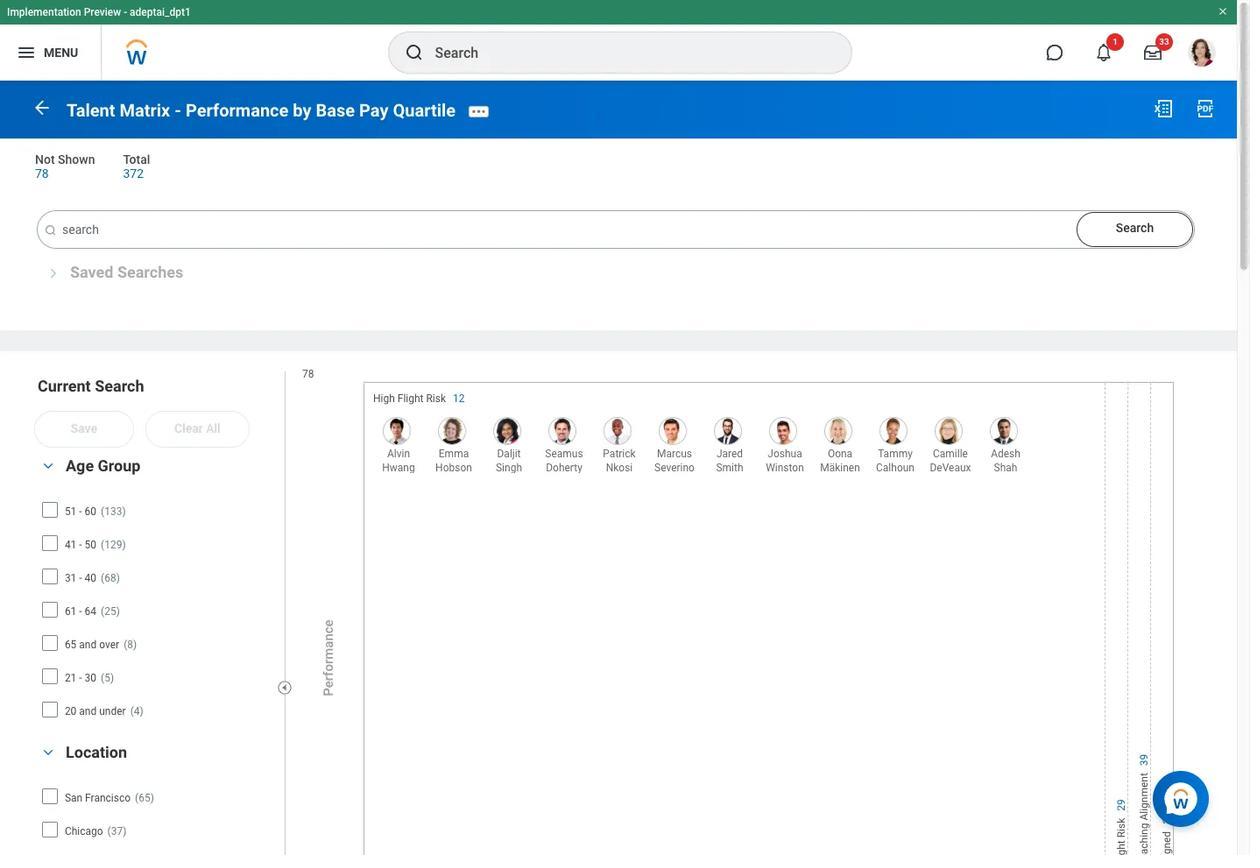 Task type: vqa. For each thing, say whether or not it's contained in the screenshot.
(5)'s -
yes



Task type: locate. For each thing, give the bounding box(es) containing it.
(129)
[[101, 538, 126, 551]]

30
[[85, 672, 96, 684]]

chevron down image
[[38, 460, 59, 472], [38, 746, 59, 758]]

1 vertical spatial and
[[79, 705, 97, 717]]

- right 31
[[79, 572, 82, 584]]

0 horizontal spatial performance
[[186, 100, 289, 121]]

adesh shah
[[991, 447, 1021, 474]]

1 vertical spatial search
[[95, 377, 144, 396]]

1
[[1113, 37, 1118, 46]]

1 vertical spatial performance
[[321, 619, 336, 696]]

29
[[1115, 799, 1128, 811]]

search inside button
[[1116, 221, 1154, 235]]

adesh shah element
[[980, 443, 1027, 474]]

tammy calhoun element
[[870, 443, 916, 474]]

- right 41
[[79, 538, 82, 551]]

- inside menu banner
[[124, 6, 127, 18]]

40
[[85, 572, 96, 584]]

2 and from the top
[[79, 705, 97, 717]]

under
[[99, 705, 126, 717]]

total
[[123, 152, 150, 166]]

demo_m304.jpg image
[[604, 417, 632, 445]]

1 horizontal spatial performance
[[321, 619, 336, 696]]

(65)
[[135, 792, 154, 804]]

- right preview
[[124, 6, 127, 18]]

31 - 40
[[65, 572, 96, 584]]

patrick nkosi
[[603, 447, 636, 474]]

deveaux
[[930, 461, 971, 474]]

notifications large image
[[1095, 44, 1113, 61]]

demo_m303.jpg image
[[769, 417, 797, 445]]

(37)
[[107, 825, 126, 837]]

joshua
[[768, 447, 802, 460]]

talent
[[67, 100, 115, 121]]

demo_f266.png image
[[824, 417, 852, 445]]

emma hobson element
[[428, 443, 475, 474]]

search
[[1116, 221, 1154, 235], [95, 377, 144, 396]]

total 372
[[123, 152, 150, 180]]

smith
[[716, 461, 743, 474]]

21
[[65, 672, 77, 684]]

(4)
[[130, 705, 143, 717]]

istock 649733886.jpg image
[[714, 417, 742, 445]]

21 - 30
[[65, 672, 96, 684]]

1 horizontal spatial 78
[[302, 368, 314, 381]]

0 vertical spatial search
[[1116, 221, 1154, 235]]

20 and under
[[65, 705, 126, 717]]

daljit singh element
[[484, 443, 530, 474]]

demo_m079.png image
[[383, 417, 411, 445]]

chevron down image for age group
[[38, 460, 59, 472]]

Search search field
[[35, 212, 1194, 248]]

0 vertical spatial performance
[[186, 100, 289, 121]]

0 vertical spatial and
[[79, 638, 97, 651]]

francisco
[[85, 792, 131, 804]]

search image
[[44, 224, 57, 238]]

and right the '65'
[[79, 638, 97, 651]]

emma hobson
[[435, 447, 472, 474]]

Talent Matrix - Performance by Base Pay Quartile text field
[[38, 212, 1194, 248]]

chevron down image inside location group
[[38, 746, 59, 758]]

group
[[98, 456, 141, 474]]

adhesh demo_m088.png image
[[990, 417, 1018, 445]]

- right 51
[[79, 505, 82, 517]]

demo_m278.png image
[[659, 417, 687, 445]]

previous page image
[[32, 97, 53, 118]]

0 vertical spatial chevron down image
[[38, 460, 59, 472]]

39 button
[[1137, 751, 1151, 766]]

1 vertical spatial chevron down image
[[38, 746, 59, 758]]

12
[[453, 392, 465, 404]]

current search
[[38, 377, 144, 396]]

20
[[65, 705, 77, 717]]

and
[[79, 638, 97, 651], [79, 705, 97, 717]]

39
[[1138, 754, 1150, 766]]

implementation
[[7, 6, 81, 18]]

singh
[[496, 461, 522, 474]]

78 button
[[35, 165, 51, 182]]

performance
[[186, 100, 289, 121], [321, 619, 336, 696]]

78 inside the not shown 78
[[35, 166, 49, 180]]

jared
[[717, 447, 743, 460]]

san francisco
[[65, 792, 131, 804]]

60
[[85, 505, 96, 517]]

chevron down image inside age group group
[[38, 460, 59, 472]]

age group group
[[35, 455, 276, 729]]

(8)
[[124, 638, 137, 651]]

0 vertical spatial 78
[[35, 166, 49, 180]]

64
[[85, 605, 96, 617]]

and right the 20
[[79, 705, 97, 717]]

0 horizontal spatial search
[[95, 377, 144, 396]]

shah
[[994, 461, 1018, 474]]

and for 65
[[79, 638, 97, 651]]

0 horizontal spatial 78
[[35, 166, 49, 180]]

- for (5)
[[79, 672, 82, 684]]

not shown 78
[[35, 152, 95, 180]]

chevron down image for location
[[38, 746, 59, 758]]

talent matrix - performance by base pay quartile
[[67, 100, 456, 121]]

29 button
[[1114, 796, 1128, 811]]

camille
[[933, 447, 968, 460]]

talent matrix - performance by base pay quartile main content
[[0, 81, 1250, 855]]

-
[[124, 6, 127, 18], [175, 100, 181, 121], [79, 505, 82, 517], [79, 538, 82, 551], [79, 572, 82, 584], [79, 605, 82, 617], [79, 672, 82, 684]]

quartile
[[393, 100, 456, 121]]

emma
[[439, 447, 469, 460]]

31
[[65, 572, 77, 584]]

pay
[[359, 100, 389, 121]]

marcus severino element
[[649, 443, 696, 474]]

50
[[85, 538, 96, 551]]

risk
[[426, 392, 446, 404]]

implementation preview -   adeptai_dpt1
[[7, 6, 191, 18]]

51 - 60
[[65, 505, 96, 517]]

Search Workday  search field
[[435, 33, 815, 72]]

- right 21
[[79, 672, 82, 684]]

marcus
[[657, 447, 692, 460]]

2 chevron down image from the top
[[38, 746, 59, 758]]

daljit singh
[[496, 447, 522, 474]]

- for (129)
[[79, 538, 82, 551]]

1 horizontal spatial search
[[1116, 221, 1154, 235]]

chevron down image left "location" button
[[38, 746, 59, 758]]

seamus doherty
[[545, 447, 583, 474]]

age group tree
[[41, 495, 270, 725]]

chevron down image left age on the bottom left of page
[[38, 460, 59, 472]]

51
[[65, 505, 77, 517]]

1 and from the top
[[79, 638, 97, 651]]

(25)
[[101, 605, 120, 617]]

1 chevron down image from the top
[[38, 460, 59, 472]]

- right 61
[[79, 605, 82, 617]]

- for (25)
[[79, 605, 82, 617]]

age group
[[66, 456, 141, 474]]



Task type: describe. For each thing, give the bounding box(es) containing it.
nkosi
[[606, 461, 633, 474]]

and for 20
[[79, 705, 97, 717]]

1 vertical spatial 78
[[302, 368, 314, 381]]

oona
[[828, 447, 853, 460]]

flight
[[398, 392, 424, 404]]

372
[[123, 166, 144, 180]]

- for (133)
[[79, 505, 82, 517]]

demo_f104.png image
[[935, 417, 963, 445]]

search button
[[1077, 212, 1193, 247]]

seamus
[[545, 447, 583, 460]]

demo_f106.png image
[[493, 417, 521, 445]]

(68)
[[101, 572, 120, 584]]

1 button
[[1085, 33, 1124, 72]]

current
[[38, 377, 91, 396]]

menu banner
[[0, 0, 1237, 81]]

justify image
[[16, 42, 37, 63]]

372 button
[[123, 165, 146, 182]]

search inside the filter search box
[[95, 377, 144, 396]]

view printable version (pdf) image
[[1195, 98, 1216, 119]]

26 button
[[1160, 810, 1174, 824]]

oona mäkinen element
[[815, 443, 861, 474]]

alvin hwang
[[382, 447, 415, 474]]

location button
[[66, 743, 127, 761]]

severino
[[654, 461, 695, 474]]

(5)
[[101, 672, 114, 684]]

filter search field
[[35, 376, 287, 855]]

26
[[1161, 812, 1173, 824]]

seamus_doherty.png image
[[548, 417, 576, 445]]

adesh
[[991, 447, 1021, 460]]

jared smith
[[716, 447, 743, 474]]

location group
[[35, 742, 276, 855]]

marcus severino
[[654, 447, 695, 474]]

age group button
[[66, 456, 141, 474]]

adeptai_dpt1
[[130, 6, 191, 18]]

not
[[35, 152, 55, 166]]

profile logan mcneil image
[[1188, 39, 1216, 70]]

talent matrix - performance by base pay quartile link
[[67, 100, 456, 121]]

joshua winston element
[[760, 443, 806, 474]]

search image
[[403, 42, 424, 63]]

12 button
[[453, 391, 467, 405]]

high
[[373, 392, 395, 404]]

65
[[65, 638, 77, 651]]

65 and over
[[65, 638, 119, 651]]

alvin hwang element
[[373, 443, 420, 474]]

matrix
[[120, 100, 170, 121]]

patrick nkosi element
[[594, 443, 640, 474]]

demo_f148.png image
[[880, 417, 908, 445]]

menu button
[[0, 25, 101, 81]]

inbox large image
[[1144, 44, 1162, 61]]

camille deveaux element
[[925, 443, 972, 474]]

61 - 64
[[65, 605, 96, 617]]

menu
[[44, 45, 78, 59]]

oona mäkinen
[[820, 447, 860, 474]]

tammy calhoun
[[876, 447, 915, 474]]

close environment banner image
[[1218, 6, 1228, 17]]

age
[[66, 456, 94, 474]]

61
[[65, 605, 77, 617]]

preview
[[84, 6, 121, 18]]

patrick
[[603, 447, 636, 460]]

calhoun
[[876, 461, 915, 474]]

joshua winston
[[766, 447, 804, 474]]

base
[[316, 100, 355, 121]]

41 - 50
[[65, 538, 96, 551]]

hobson
[[435, 461, 472, 474]]

high flight risk 12
[[373, 392, 465, 404]]

33
[[1159, 37, 1169, 46]]

winston
[[766, 461, 804, 474]]

- right matrix
[[175, 100, 181, 121]]

- for (68)
[[79, 572, 82, 584]]

shown
[[58, 152, 95, 166]]

33 button
[[1134, 33, 1173, 72]]

hwang
[[382, 461, 415, 474]]

export to excel image
[[1153, 98, 1174, 119]]

demo_f067.png image
[[438, 417, 466, 445]]

alvin
[[387, 447, 410, 460]]

tammy
[[878, 447, 913, 460]]

location tree
[[41, 782, 270, 855]]

location
[[66, 743, 127, 761]]

doherty
[[546, 461, 582, 474]]

jared smith element
[[704, 443, 751, 474]]

mäkinen
[[820, 461, 860, 474]]

by
[[293, 100, 311, 121]]

seamus doherty element
[[539, 443, 585, 474]]

camille deveaux
[[930, 447, 971, 474]]

over
[[99, 638, 119, 651]]



